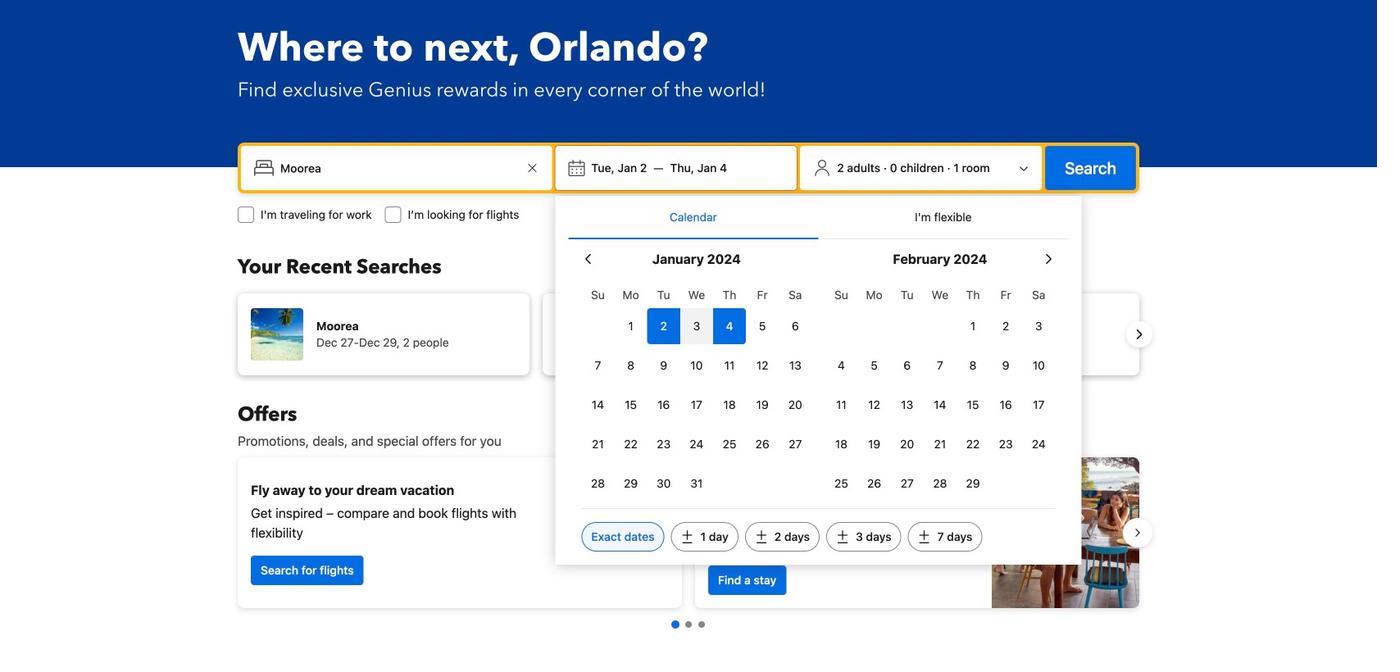 Task type: locate. For each thing, give the bounding box(es) containing it.
cell up 9 january 2024 'checkbox'
[[648, 305, 681, 344]]

8 January 2024 checkbox
[[615, 348, 648, 384]]

13 February 2024 checkbox
[[891, 387, 924, 423]]

15 January 2024 checkbox
[[615, 387, 648, 423]]

25 January 2024 checkbox
[[714, 427, 746, 463]]

17 February 2024 checkbox
[[1023, 387, 1056, 423]]

28 February 2024 checkbox
[[924, 466, 957, 502]]

18 January 2024 checkbox
[[714, 387, 746, 423]]

cell up 11 january 2024 option on the right of the page
[[714, 305, 746, 344]]

20 February 2024 checkbox
[[891, 427, 924, 463]]

10 February 2024 checkbox
[[1023, 348, 1056, 384]]

2 region from the top
[[225, 451, 1153, 615]]

1 vertical spatial region
[[225, 451, 1153, 615]]

20 January 2024 checkbox
[[779, 387, 812, 423]]

3 February 2024 checkbox
[[1023, 308, 1056, 344]]

29 January 2024 checkbox
[[615, 466, 648, 502]]

21 February 2024 checkbox
[[924, 427, 957, 463]]

2 January 2024 checkbox
[[648, 308, 681, 344]]

grid
[[582, 279, 812, 502], [825, 279, 1056, 502]]

cell up 10 january 2024 checkbox
[[681, 305, 714, 344]]

next image
[[1130, 325, 1150, 344]]

12 January 2024 checkbox
[[746, 348, 779, 384]]

19 January 2024 checkbox
[[746, 387, 779, 423]]

cell
[[648, 305, 681, 344], [681, 305, 714, 344], [714, 305, 746, 344]]

27 January 2024 checkbox
[[779, 427, 812, 463]]

19 February 2024 checkbox
[[858, 427, 891, 463]]

6 January 2024 checkbox
[[779, 308, 812, 344]]

progress bar
[[672, 621, 705, 629]]

29 February 2024 checkbox
[[957, 466, 990, 502]]

take your longest vacation yet image
[[992, 458, 1140, 609]]

1 January 2024 checkbox
[[615, 308, 648, 344]]

27 February 2024 checkbox
[[891, 466, 924, 502]]

2 grid from the left
[[825, 279, 1056, 502]]

region
[[225, 287, 1153, 382], [225, 451, 1153, 615]]

0 vertical spatial region
[[225, 287, 1153, 382]]

1 region from the top
[[225, 287, 1153, 382]]

tab list
[[569, 196, 1069, 240]]

26 January 2024 checkbox
[[746, 427, 779, 463]]

15 February 2024 checkbox
[[957, 387, 990, 423]]

1 horizontal spatial grid
[[825, 279, 1056, 502]]

23 January 2024 checkbox
[[648, 427, 681, 463]]

0 horizontal spatial grid
[[582, 279, 812, 502]]



Task type: vqa. For each thing, say whether or not it's contained in the screenshot.
BOOKING.COM LOGO
no



Task type: describe. For each thing, give the bounding box(es) containing it.
31 January 2024 checkbox
[[681, 466, 714, 502]]

9 February 2024 checkbox
[[990, 348, 1023, 384]]

23 February 2024 checkbox
[[990, 427, 1023, 463]]

8 February 2024 checkbox
[[957, 348, 990, 384]]

18 February 2024 checkbox
[[825, 427, 858, 463]]

1 February 2024 checkbox
[[957, 308, 990, 344]]

21 January 2024 checkbox
[[582, 427, 615, 463]]

28 January 2024 checkbox
[[582, 466, 615, 502]]

22 January 2024 checkbox
[[615, 427, 648, 463]]

2 cell from the left
[[681, 305, 714, 344]]

1 cell from the left
[[648, 305, 681, 344]]

25 February 2024 checkbox
[[825, 466, 858, 502]]

9 January 2024 checkbox
[[648, 348, 681, 384]]

fly away to your dream vacation image
[[554, 476, 669, 591]]

4 February 2024 checkbox
[[825, 348, 858, 384]]

12 February 2024 checkbox
[[858, 387, 891, 423]]

11 January 2024 checkbox
[[714, 348, 746, 384]]

1 grid from the left
[[582, 279, 812, 502]]

24 January 2024 checkbox
[[681, 427, 714, 463]]

13 January 2024 checkbox
[[779, 348, 812, 384]]

14 February 2024 checkbox
[[924, 387, 957, 423]]

5 January 2024 checkbox
[[746, 308, 779, 344]]

4 January 2024 checkbox
[[714, 308, 746, 344]]

14 January 2024 checkbox
[[582, 387, 615, 423]]

16 January 2024 checkbox
[[648, 387, 681, 423]]

11 February 2024 checkbox
[[825, 387, 858, 423]]

Where are you going? field
[[274, 153, 523, 183]]

24 February 2024 checkbox
[[1023, 427, 1056, 463]]

10 January 2024 checkbox
[[681, 348, 714, 384]]

7 February 2024 checkbox
[[924, 348, 957, 384]]

16 February 2024 checkbox
[[990, 387, 1023, 423]]

26 February 2024 checkbox
[[858, 466, 891, 502]]

3 cell from the left
[[714, 305, 746, 344]]

6 February 2024 checkbox
[[891, 348, 924, 384]]

3 January 2024 checkbox
[[681, 308, 714, 344]]

22 February 2024 checkbox
[[957, 427, 990, 463]]

5 February 2024 checkbox
[[858, 348, 891, 384]]

17 January 2024 checkbox
[[681, 387, 714, 423]]

7 January 2024 checkbox
[[582, 348, 615, 384]]

30 January 2024 checkbox
[[648, 466, 681, 502]]

2 February 2024 checkbox
[[990, 308, 1023, 344]]



